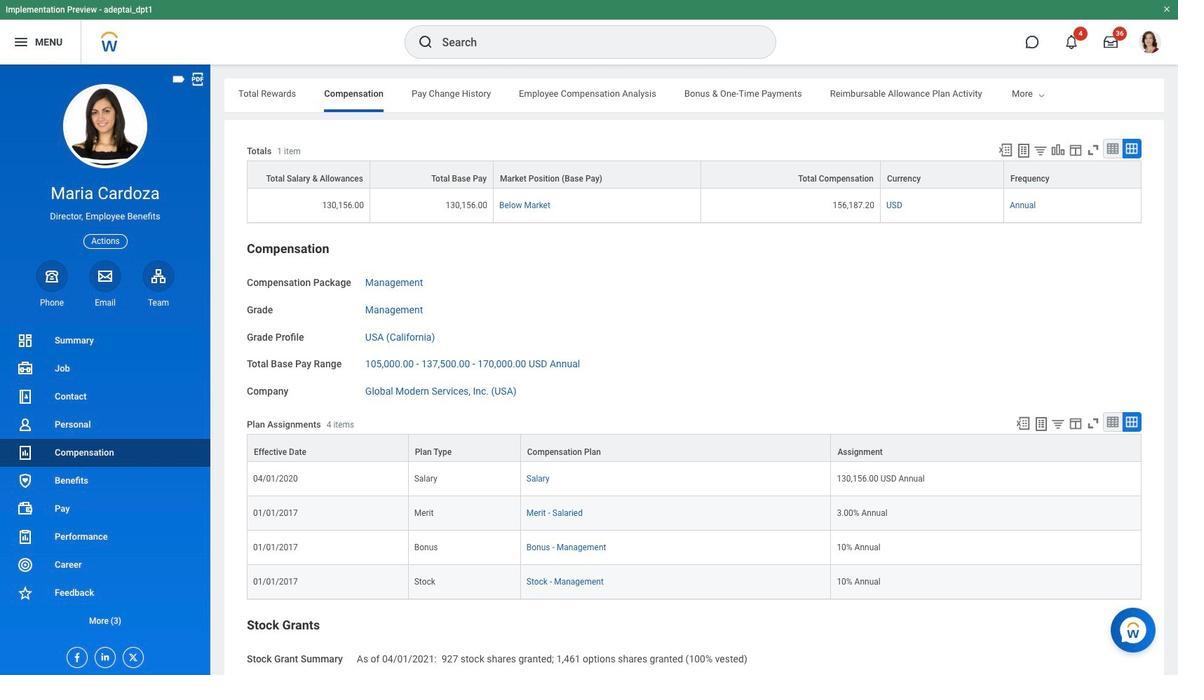 Task type: locate. For each thing, give the bounding box(es) containing it.
tab list
[[225, 79, 1165, 112]]

1 horizontal spatial export to worksheets image
[[1034, 416, 1051, 433]]

expand table image
[[1126, 142, 1140, 156]]

export to worksheets image
[[1016, 142, 1033, 159], [1034, 416, 1051, 433]]

select to filter grid data image right export to excel icon
[[1051, 417, 1067, 431]]

1 vertical spatial toolbar
[[1010, 413, 1142, 434]]

0 horizontal spatial export to worksheets image
[[1016, 142, 1033, 159]]

close environment banner image
[[1164, 5, 1172, 13]]

column header
[[247, 161, 371, 190], [371, 161, 494, 190], [494, 161, 702, 190], [702, 161, 881, 190], [881, 161, 1005, 190]]

1 vertical spatial group
[[247, 617, 1142, 676]]

1 vertical spatial select to filter grid data image
[[1051, 417, 1067, 431]]

select to filter grid data image for export to excel icon
[[1051, 417, 1067, 431]]

mail image
[[97, 268, 114, 285]]

contact image
[[17, 389, 34, 406]]

1 vertical spatial export to worksheets image
[[1034, 416, 1051, 433]]

pay image
[[17, 501, 34, 518]]

justify image
[[13, 34, 29, 51]]

0 horizontal spatial select to filter grid data image
[[1034, 143, 1049, 158]]

toolbar for 3rd row from the top
[[1010, 413, 1142, 434]]

banner
[[0, 0, 1179, 65]]

select to filter grid data image left view worker - expand/collapse chart icon
[[1034, 143, 1049, 158]]

profile logan mcneil image
[[1140, 31, 1162, 56]]

phone image
[[42, 268, 62, 285]]

export to worksheets image right export to excel icon
[[1034, 416, 1051, 433]]

1 row from the top
[[247, 161, 1142, 190]]

0 vertical spatial group
[[247, 241, 1142, 601]]

0 vertical spatial select to filter grid data image
[[1034, 143, 1049, 158]]

2 click to view/edit grid preferences image from the top
[[1069, 416, 1084, 431]]

7 row from the top
[[247, 566, 1142, 600]]

toolbar
[[992, 139, 1142, 161], [1010, 413, 1142, 434]]

1 horizontal spatial select to filter grid data image
[[1051, 417, 1067, 431]]

compensation image
[[17, 445, 34, 462]]

list
[[0, 327, 211, 636]]

1 click to view/edit grid preferences image from the top
[[1069, 142, 1084, 158]]

toolbar for first row
[[992, 139, 1142, 161]]

1 vertical spatial click to view/edit grid preferences image
[[1069, 416, 1084, 431]]

inbox large image
[[1105, 35, 1119, 49]]

job image
[[17, 361, 34, 378]]

table image
[[1107, 415, 1121, 429]]

1 column header from the left
[[247, 161, 371, 190]]

performance image
[[17, 529, 34, 546]]

0 vertical spatial click to view/edit grid preferences image
[[1069, 142, 1084, 158]]

click to view/edit grid preferences image
[[1069, 142, 1084, 158], [1069, 416, 1084, 431]]

x image
[[124, 648, 139, 664]]

select to filter grid data image
[[1034, 143, 1049, 158], [1051, 417, 1067, 431]]

feedback image
[[17, 585, 34, 602]]

row
[[247, 161, 1142, 190], [247, 189, 1142, 223], [247, 434, 1142, 462], [247, 462, 1142, 497], [247, 497, 1142, 531], [247, 531, 1142, 566], [247, 566, 1142, 600]]

export to worksheets image right export to excel image
[[1016, 142, 1033, 159]]

0 vertical spatial export to worksheets image
[[1016, 142, 1033, 159]]

click to view/edit grid preferences image left fullscreen icon
[[1069, 416, 1084, 431]]

6 row from the top
[[247, 531, 1142, 566]]

click to view/edit grid preferences image right view worker - expand/collapse chart icon
[[1069, 142, 1084, 158]]

3 column header from the left
[[494, 161, 702, 190]]

export to excel image
[[999, 142, 1014, 158]]

group
[[247, 241, 1142, 601], [247, 617, 1142, 676]]

0 vertical spatial toolbar
[[992, 139, 1142, 161]]

2 column header from the left
[[371, 161, 494, 190]]



Task type: vqa. For each thing, say whether or not it's contained in the screenshot.
main content
no



Task type: describe. For each thing, give the bounding box(es) containing it.
team maria cardoza element
[[142, 297, 175, 309]]

5 column header from the left
[[881, 161, 1005, 190]]

facebook image
[[67, 648, 83, 664]]

2 group from the top
[[247, 617, 1142, 676]]

navigation pane region
[[0, 65, 211, 676]]

linkedin image
[[95, 648, 111, 663]]

view team image
[[150, 268, 167, 285]]

personal image
[[17, 417, 34, 434]]

phone maria cardoza element
[[36, 297, 68, 309]]

4 column header from the left
[[702, 161, 881, 190]]

benefits image
[[17, 473, 34, 490]]

fullscreen image
[[1086, 416, 1102, 431]]

select to filter grid data image for export to excel image
[[1034, 143, 1049, 158]]

summary image
[[17, 333, 34, 349]]

tag image
[[171, 72, 187, 87]]

Search Workday  search field
[[442, 27, 747, 58]]

career image
[[17, 557, 34, 574]]

view printable version (pdf) image
[[190, 72, 206, 87]]

table image
[[1107, 142, 1121, 156]]

search image
[[417, 34, 434, 51]]

3 row from the top
[[247, 434, 1142, 462]]

expand table image
[[1126, 415, 1140, 429]]

5 row from the top
[[247, 497, 1142, 531]]

fullscreen image
[[1086, 142, 1102, 158]]

export to worksheets image for select to filter grid data image associated with export to excel icon
[[1034, 416, 1051, 433]]

export to worksheets image for export to excel image select to filter grid data image
[[1016, 142, 1033, 159]]

2 row from the top
[[247, 189, 1142, 223]]

export to excel image
[[1016, 416, 1032, 431]]

email maria cardoza element
[[89, 297, 121, 309]]

view worker - expand/collapse chart image
[[1051, 142, 1067, 158]]

1 group from the top
[[247, 241, 1142, 601]]

4 row from the top
[[247, 462, 1142, 497]]

notifications large image
[[1065, 35, 1079, 49]]



